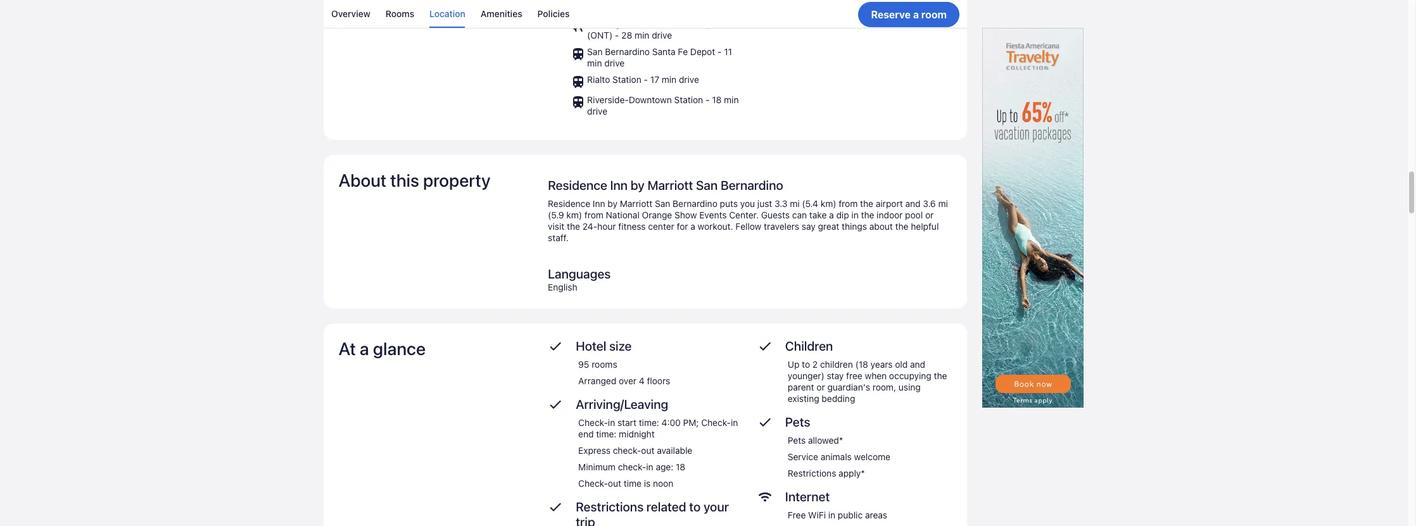 Task type: describe. For each thing, give the bounding box(es) containing it.
reserve a room
[[871, 9, 947, 20]]

take
[[810, 210, 827, 220]]

fellow
[[736, 221, 762, 232]]

room,
[[873, 382, 897, 393]]

1 horizontal spatial time:
[[639, 417, 660, 428]]

station inside riverside-downtown station - 18 min drive
[[675, 94, 703, 105]]

1 horizontal spatial inn
[[611, 178, 628, 193]]

location
[[429, 8, 465, 19]]

rooms link
[[385, 0, 414, 28]]

occupying
[[890, 371, 932, 381]]

restrictions related to your trip
[[576, 500, 729, 527]]

languages english
[[548, 267, 611, 293]]

riverside-downtown station - 18 min drive
[[587, 94, 739, 116]]

airport
[[696, 18, 725, 29]]

travelers
[[764, 221, 800, 232]]

puts
[[720, 198, 738, 209]]

is
[[644, 478, 651, 489]]

the left "24-"
[[567, 221, 580, 232]]

0 vertical spatial from
[[839, 198, 858, 209]]

and inside up to 2 children (18 years old and younger) stay free when occupying the parent or guardian's room, using existing bedding
[[911, 359, 926, 370]]

2 mi from the left
[[939, 198, 948, 209]]

18 inside check-in start time: 4:00 pm; check-in end time: midnight express check-out available minimum check-in age: 18 check-out time is noon
[[676, 462, 686, 473]]

time
[[624, 478, 642, 489]]

(ont)
[[587, 30, 613, 40]]

1 vertical spatial check-
[[618, 462, 647, 473]]

trip
[[576, 515, 595, 527]]

1 vertical spatial by
[[608, 198, 618, 209]]

1 horizontal spatial out
[[641, 445, 655, 456]]

glance
[[373, 338, 426, 359]]

the left "airport"
[[861, 198, 874, 209]]

in left the age:
[[647, 462, 654, 473]]

station inside 'list item'
[[613, 74, 642, 85]]

2 horizontal spatial san
[[696, 178, 718, 193]]

floors
[[647, 376, 671, 386]]

- inside "san bernardino santa fe depot - 11 min drive"
[[718, 46, 722, 57]]

2 horizontal spatial bernardino
[[721, 178, 784, 193]]

years
[[871, 359, 893, 370]]

available
[[657, 445, 693, 456]]

staff.
[[548, 232, 569, 243]]

a right for
[[691, 221, 696, 232]]

santa
[[653, 46, 676, 57]]

overview
[[331, 8, 370, 19]]

los angeles - ontario intl. airport (ont) - 28 min drive
[[587, 18, 725, 40]]

children
[[821, 359, 853, 370]]

up
[[788, 359, 800, 370]]

say
[[802, 221, 816, 232]]

1 vertical spatial out
[[608, 478, 622, 489]]

related
[[647, 500, 687, 514]]

over
[[619, 376, 637, 386]]

internet
[[786, 490, 830, 504]]

arriving/leaving
[[576, 397, 669, 412]]

in left start
[[608, 417, 615, 428]]

the inside up to 2 children (18 years old and younger) stay free when occupying the parent or guardian's room, using existing bedding
[[934, 371, 948, 381]]

workout.
[[698, 221, 734, 232]]

in inside residence inn by marriott san bernardino residence inn by marriott san bernardino puts you just 3.3 mi (5.4 km) from the airport and 3.6 mi (5.9 km) from national orange show events center. guests can take a dip in the indoor pool or visit the 24-hour fitness center for a workout. fellow travelers say great things about the helpful staff.
[[852, 210, 859, 220]]

languages
[[548, 267, 611, 281]]

guests
[[761, 210, 790, 220]]

midnight
[[619, 429, 655, 440]]

rialto station - 17 min drive list item
[[571, 74, 746, 89]]

4:00
[[662, 417, 681, 428]]

airport
[[876, 198, 903, 209]]

pm;
[[683, 417, 699, 428]]

min inside riverside-downtown station - 18 min drive
[[724, 94, 739, 105]]

english
[[548, 282, 578, 293]]

center.
[[729, 210, 759, 220]]

areas
[[866, 510, 888, 521]]

the down pool
[[896, 221, 909, 232]]

at
[[339, 338, 356, 359]]

san inside "san bernardino santa fe depot - 11 min drive"
[[587, 46, 603, 57]]

noon
[[653, 478, 674, 489]]

free wifi in public areas
[[788, 510, 888, 521]]

apply*
[[839, 468, 865, 479]]

parent
[[788, 382, 815, 393]]

restrictions inside the pets allowed* service animals welcome restrictions apply*
[[788, 468, 837, 479]]

drive inside 'list item'
[[679, 74, 699, 85]]

2
[[813, 359, 818, 370]]

0 horizontal spatial inn
[[593, 198, 605, 209]]

rialto
[[587, 74, 610, 85]]

free
[[847, 371, 863, 381]]

2 vertical spatial san
[[655, 198, 671, 209]]

welcome
[[855, 452, 891, 462]]

- left 28
[[615, 30, 619, 40]]

pool
[[906, 210, 923, 220]]

service
[[788, 452, 819, 462]]

riverside-downtown station - 18 min drive list item
[[571, 94, 746, 117]]

reserve a room button
[[858, 2, 960, 27]]

your
[[704, 500, 729, 514]]

residence inn by marriott san bernardino residence inn by marriott san bernardino puts you just 3.3 mi (5.4 km) from the airport and 3.6 mi (5.9 km) from national orange show events center. guests can take a dip in the indoor pool or visit the 24-hour fitness center for a workout. fellow travelers say great things about the helpful staff.
[[548, 178, 948, 243]]

2 residence from the top
[[548, 198, 591, 209]]

express
[[579, 445, 611, 456]]

0 vertical spatial km)
[[821, 198, 837, 209]]

(5.9
[[548, 210, 564, 220]]

public
[[838, 510, 863, 521]]

check- up the "end"
[[579, 417, 608, 428]]

things
[[842, 221, 867, 232]]

0 horizontal spatial time:
[[596, 429, 617, 440]]

guardian's
[[828, 382, 871, 393]]

- inside 'list item'
[[644, 74, 648, 85]]

about
[[870, 221, 893, 232]]

bernardino inside "san bernardino santa fe depot - 11 min drive"
[[605, 46, 650, 57]]

11
[[724, 46, 732, 57]]

at a glance
[[339, 338, 426, 359]]

hotel size
[[576, 339, 632, 353]]

when
[[865, 371, 887, 381]]

the up "things"
[[861, 210, 875, 220]]

ontario
[[646, 18, 676, 29]]

hour
[[598, 221, 616, 232]]

property
[[423, 170, 491, 191]]

downtown
[[629, 94, 672, 105]]

intl.
[[679, 18, 694, 29]]

allowed*
[[809, 435, 844, 446]]

1 horizontal spatial bernardino
[[673, 198, 718, 209]]

min inside 'list item'
[[662, 74, 677, 85]]



Task type: vqa. For each thing, say whether or not it's contained in the screenshot.
Our favorite foodie hotels main content
no



Task type: locate. For each thing, give the bounding box(es) containing it.
1 horizontal spatial 18
[[712, 94, 722, 105]]

los angeles - ontario intl. airport (ont) - 28 min drive list item
[[571, 18, 746, 41]]

to inside up to 2 children (18 years old and younger) stay free when occupying the parent or guardian's room, using existing bedding
[[802, 359, 811, 370]]

minimum
[[579, 462, 616, 473]]

up to 2 children (18 years old and younger) stay free when occupying the parent or guardian's room, using existing bedding
[[788, 359, 948, 404]]

- inside riverside-downtown station - 18 min drive
[[706, 94, 710, 105]]

the right occupying
[[934, 371, 948, 381]]

a left dip
[[830, 210, 834, 220]]

95 rooms arranged over 4 floors
[[579, 359, 671, 386]]

time: right the "end"
[[596, 429, 617, 440]]

restrictions
[[788, 468, 837, 479], [576, 500, 644, 514]]

rooms
[[592, 359, 618, 370]]

old
[[896, 359, 908, 370]]

wifi
[[809, 510, 826, 521]]

0 vertical spatial residence
[[548, 178, 608, 193]]

out down 'midnight'
[[641, 445, 655, 456]]

restrictions up "trip"
[[576, 500, 644, 514]]

marriott up the "orange"
[[648, 178, 693, 193]]

center
[[648, 221, 675, 232]]

dip
[[837, 210, 849, 220]]

0 vertical spatial time:
[[639, 417, 660, 428]]

reserve
[[871, 9, 911, 20]]

inn
[[611, 178, 628, 193], [593, 198, 605, 209]]

marriott up the national
[[620, 198, 653, 209]]

1 vertical spatial to
[[690, 500, 701, 514]]

drive inside los angeles - ontario intl. airport (ont) - 28 min drive
[[652, 30, 672, 40]]

show
[[675, 210, 697, 220]]

inn up hour
[[593, 198, 605, 209]]

1 vertical spatial restrictions
[[576, 500, 644, 514]]

1 horizontal spatial from
[[839, 198, 858, 209]]

-
[[640, 18, 644, 29], [615, 30, 619, 40], [718, 46, 722, 57], [644, 74, 648, 85], [706, 94, 710, 105]]

from up dip
[[839, 198, 858, 209]]

pets
[[786, 415, 811, 429], [788, 435, 806, 446]]

0 horizontal spatial from
[[585, 210, 604, 220]]

san down (ont)
[[587, 46, 603, 57]]

0 vertical spatial to
[[802, 359, 811, 370]]

min up rialto
[[587, 58, 602, 68]]

from up "24-"
[[585, 210, 604, 220]]

1 vertical spatial station
[[675, 94, 703, 105]]

0 vertical spatial or
[[926, 210, 934, 220]]

room
[[921, 9, 947, 20]]

mi right 3.6
[[939, 198, 948, 209]]

san up events
[[696, 178, 718, 193]]

pets for pets
[[786, 415, 811, 429]]

pets up service
[[788, 435, 806, 446]]

station down rialto station - 17 min drive 'list item'
[[675, 94, 703, 105]]

1 vertical spatial km)
[[567, 210, 582, 220]]

pets allowed* service animals welcome restrictions apply*
[[788, 435, 891, 479]]

check- down "minimum"
[[579, 478, 608, 489]]

0 horizontal spatial to
[[690, 500, 701, 514]]

- left 17
[[644, 74, 648, 85]]

list item
[[571, 0, 746, 13]]

in right pm;
[[731, 417, 738, 428]]

in right wifi on the bottom of the page
[[829, 510, 836, 521]]

min inside los angeles - ontario intl. airport (ont) - 28 min drive
[[635, 30, 650, 40]]

san bernardino santa fe depot - 11 min drive
[[587, 46, 732, 68]]

bernardino up show
[[673, 198, 718, 209]]

bernardino up you
[[721, 178, 784, 193]]

0 vertical spatial station
[[613, 74, 642, 85]]

san up the "orange"
[[655, 198, 671, 209]]

1 vertical spatial marriott
[[620, 198, 653, 209]]

1 vertical spatial 18
[[676, 462, 686, 473]]

pets for pets allowed* service animals welcome restrictions apply*
[[788, 435, 806, 446]]

0 vertical spatial inn
[[611, 178, 628, 193]]

drive
[[652, 30, 672, 40], [605, 58, 625, 68], [679, 74, 699, 85], [587, 106, 608, 116]]

mi up can
[[790, 198, 800, 209]]

0 horizontal spatial km)
[[567, 210, 582, 220]]

1 list from the left
[[323, 0, 967, 28]]

drive inside "san bernardino santa fe depot - 11 min drive"
[[605, 58, 625, 68]]

95
[[579, 359, 590, 370]]

bedding
[[822, 393, 856, 404]]

0 horizontal spatial san
[[587, 46, 603, 57]]

time:
[[639, 417, 660, 428], [596, 429, 617, 440]]

min right 28
[[635, 30, 650, 40]]

time: up 'midnight'
[[639, 417, 660, 428]]

to left the your
[[690, 500, 701, 514]]

you
[[741, 198, 755, 209]]

min inside "san bernardino santa fe depot - 11 min drive"
[[587, 58, 602, 68]]

younger)
[[788, 371, 825, 381]]

a
[[913, 9, 919, 20], [830, 210, 834, 220], [691, 221, 696, 232], [360, 338, 369, 359]]

18 inside riverside-downtown station - 18 min drive
[[712, 94, 722, 105]]

list containing overview
[[323, 0, 967, 28]]

helpful
[[911, 221, 939, 232]]

1 horizontal spatial mi
[[939, 198, 948, 209]]

drive inside riverside-downtown station - 18 min drive
[[587, 106, 608, 116]]

amenities
[[481, 8, 522, 19]]

check- down 'midnight'
[[613, 445, 641, 456]]

1 vertical spatial inn
[[593, 198, 605, 209]]

0 vertical spatial out
[[641, 445, 655, 456]]

18 right the age:
[[676, 462, 686, 473]]

or inside residence inn by marriott san bernardino residence inn by marriott san bernardino puts you just 3.3 mi (5.4 km) from the airport and 3.6 mi (5.9 km) from national orange show events center. guests can take a dip in the indoor pool or visit the 24-hour fitness center for a workout. fellow travelers say great things about the helpful staff.
[[926, 210, 934, 220]]

and up pool
[[906, 198, 921, 209]]

existing
[[788, 393, 820, 404]]

list
[[323, 0, 967, 28], [571, 0, 746, 117]]

and up occupying
[[911, 359, 926, 370]]

bernardino down 28
[[605, 46, 650, 57]]

a left room
[[913, 9, 919, 20]]

about this property
[[339, 170, 491, 191]]

drive down riverside-
[[587, 106, 608, 116]]

free
[[788, 510, 806, 521]]

1 vertical spatial time:
[[596, 429, 617, 440]]

- left ontario
[[640, 18, 644, 29]]

angeles
[[604, 18, 637, 29]]

list containing los angeles - ontario intl. airport (ont) - 28 min drive
[[571, 0, 746, 117]]

0 horizontal spatial 18
[[676, 462, 686, 473]]

0 vertical spatial bernardino
[[605, 46, 650, 57]]

1 vertical spatial from
[[585, 210, 604, 220]]

1 mi from the left
[[790, 198, 800, 209]]

0 horizontal spatial or
[[817, 382, 825, 393]]

visit
[[548, 221, 565, 232]]

0 vertical spatial by
[[631, 178, 645, 193]]

0 vertical spatial pets
[[786, 415, 811, 429]]

18 down depot
[[712, 94, 722, 105]]

km) right (5.9
[[567, 210, 582, 220]]

station up riverside-
[[613, 74, 642, 85]]

0 vertical spatial check-
[[613, 445, 641, 456]]

location link
[[429, 0, 465, 28]]

0 vertical spatial marriott
[[648, 178, 693, 193]]

riverside-
[[587, 94, 629, 105]]

drive down ontario
[[652, 30, 672, 40]]

check- right pm;
[[702, 417, 731, 428]]

rooms
[[385, 8, 414, 19]]

1 residence from the top
[[548, 178, 608, 193]]

rialto station - 17 min drive
[[587, 74, 699, 85]]

(5.4
[[802, 198, 819, 209]]

to left 2
[[802, 359, 811, 370]]

check- up the "time"
[[618, 462, 647, 473]]

a right at
[[360, 338, 369, 359]]

restrictions down service
[[788, 468, 837, 479]]

- down depot
[[706, 94, 710, 105]]

or down the younger)
[[817, 382, 825, 393]]

28
[[622, 30, 633, 40]]

1 vertical spatial residence
[[548, 198, 591, 209]]

1 horizontal spatial by
[[631, 178, 645, 193]]

min right 17
[[662, 74, 677, 85]]

km) up take
[[821, 198, 837, 209]]

(18
[[856, 359, 869, 370]]

just
[[758, 198, 773, 209]]

0 vertical spatial 18
[[712, 94, 722, 105]]

check-in start time: 4:00 pm; check-in end time: midnight express check-out available minimum check-in age: 18 check-out time is noon
[[579, 417, 738, 489]]

1 vertical spatial bernardino
[[721, 178, 784, 193]]

2 list from the left
[[571, 0, 746, 117]]

san bernardino santa fe depot - 11 min drive list item
[[571, 46, 746, 69]]

0 horizontal spatial station
[[613, 74, 642, 85]]

in
[[852, 210, 859, 220], [608, 417, 615, 428], [731, 417, 738, 428], [647, 462, 654, 473], [829, 510, 836, 521]]

and inside residence inn by marriott san bernardino residence inn by marriott san bernardino puts you just 3.3 mi (5.4 km) from the airport and 3.6 mi (5.9 km) from national orange show events center. guests can take a dip in the indoor pool or visit the 24-hour fitness center for a workout. fellow travelers say great things about the helpful staff.
[[906, 198, 921, 209]]

to inside restrictions related to your trip
[[690, 500, 701, 514]]

0 vertical spatial and
[[906, 198, 921, 209]]

1 vertical spatial san
[[696, 178, 718, 193]]

24-
[[583, 221, 598, 232]]

animals
[[821, 452, 852, 462]]

great
[[818, 221, 840, 232]]

inn up the national
[[611, 178, 628, 193]]

hotel
[[576, 339, 607, 353]]

17
[[651, 74, 660, 85]]

1 horizontal spatial restrictions
[[788, 468, 837, 479]]

0 vertical spatial restrictions
[[788, 468, 837, 479]]

pets down existing
[[786, 415, 811, 429]]

1 vertical spatial or
[[817, 382, 825, 393]]

restrictions inside restrictions related to your trip
[[576, 500, 644, 514]]

policies link
[[537, 0, 570, 28]]

stay
[[827, 371, 844, 381]]

0 vertical spatial san
[[587, 46, 603, 57]]

children
[[786, 339, 833, 353]]

1 horizontal spatial to
[[802, 359, 811, 370]]

events
[[700, 210, 727, 220]]

0 horizontal spatial out
[[608, 478, 622, 489]]

out left the "time"
[[608, 478, 622, 489]]

end
[[579, 429, 594, 440]]

0 horizontal spatial bernardino
[[605, 46, 650, 57]]

in up "things"
[[852, 210, 859, 220]]

pets inside the pets allowed* service animals welcome restrictions apply*
[[788, 435, 806, 446]]

1 horizontal spatial km)
[[821, 198, 837, 209]]

1 vertical spatial and
[[911, 359, 926, 370]]

0 horizontal spatial by
[[608, 198, 618, 209]]

or inside up to 2 children (18 years old and younger) stay free when occupying the parent or guardian's room, using existing bedding
[[817, 382, 825, 393]]

3.3
[[775, 198, 788, 209]]

2 vertical spatial bernardino
[[673, 198, 718, 209]]

3.6
[[923, 198, 936, 209]]

can
[[793, 210, 807, 220]]

0 horizontal spatial mi
[[790, 198, 800, 209]]

about
[[339, 170, 387, 191]]

station
[[613, 74, 642, 85], [675, 94, 703, 105]]

0 horizontal spatial restrictions
[[576, 500, 644, 514]]

using
[[899, 382, 921, 393]]

from
[[839, 198, 858, 209], [585, 210, 604, 220]]

drive up rialto
[[605, 58, 625, 68]]

policies
[[537, 8, 570, 19]]

a inside reserve a room button
[[913, 9, 919, 20]]

orange
[[642, 210, 672, 220]]

min down 11
[[724, 94, 739, 105]]

overview link
[[331, 0, 370, 28]]

1 horizontal spatial or
[[926, 210, 934, 220]]

1 vertical spatial pets
[[788, 435, 806, 446]]

and
[[906, 198, 921, 209], [911, 359, 926, 370]]

1 horizontal spatial san
[[655, 198, 671, 209]]

1 horizontal spatial station
[[675, 94, 703, 105]]

mi
[[790, 198, 800, 209], [939, 198, 948, 209]]

or down 3.6
[[926, 210, 934, 220]]

fe
[[678, 46, 688, 57]]

drive down the fe
[[679, 74, 699, 85]]

size
[[610, 339, 632, 353]]

4
[[639, 376, 645, 386]]

- left 11
[[718, 46, 722, 57]]

amenities link
[[481, 0, 522, 28]]

or
[[926, 210, 934, 220], [817, 382, 825, 393]]



